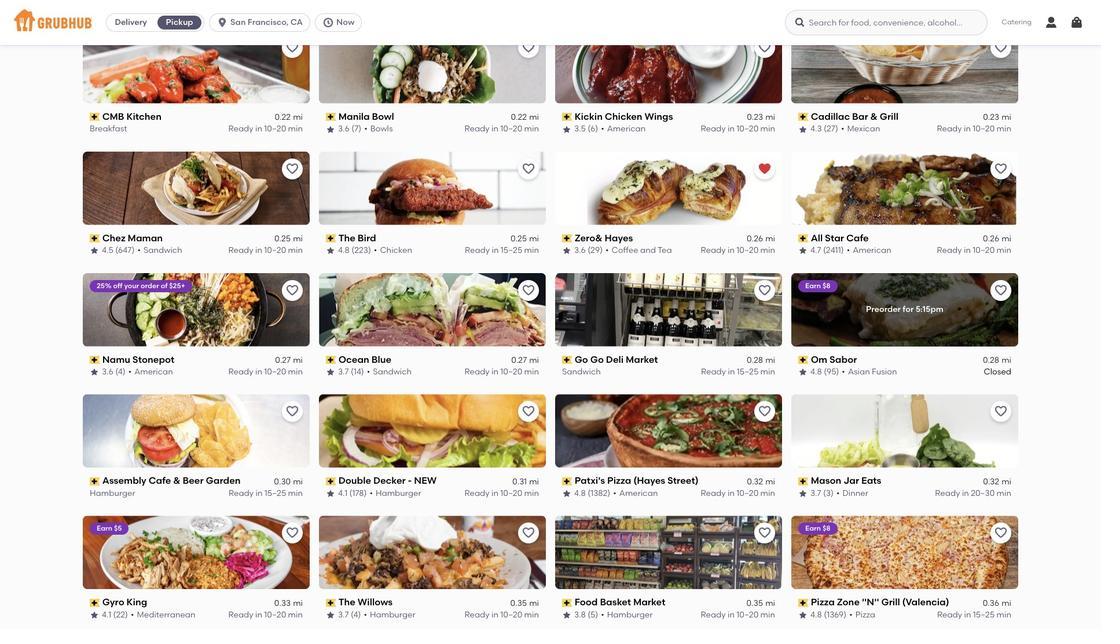 Task type: vqa. For each thing, say whether or not it's contained in the screenshot.
4.5 (2065)
no



Task type: locate. For each thing, give the bounding box(es) containing it.
manila
[[338, 111, 370, 122]]

1 horizontal spatial • sandwich
[[367, 367, 412, 377]]

ready in 10–20 min
[[937, 3, 1011, 12], [228, 124, 303, 134], [465, 124, 539, 134], [701, 124, 775, 134], [937, 124, 1011, 134], [228, 246, 303, 255], [701, 246, 775, 255], [937, 246, 1011, 255], [228, 367, 303, 377], [465, 367, 539, 377], [465, 489, 539, 498], [701, 489, 775, 498], [228, 610, 303, 620], [465, 610, 539, 620], [701, 610, 775, 620]]

1 go from the left
[[575, 354, 588, 365]]

ready for patxi's pizza (hayes street)
[[701, 489, 726, 498]]

ready in 10–20 min for double decker - new
[[465, 489, 539, 498]]

1 vertical spatial 3.7
[[811, 489, 821, 498]]

4.5 (647)
[[102, 246, 135, 255]]

min for gyro king
[[288, 610, 303, 620]]

min for all star cafe
[[997, 246, 1011, 255]]

4.3
[[811, 124, 822, 134]]

4.1
[[338, 489, 347, 498], [102, 610, 111, 620]]

mi for cadillac bar & grill
[[1002, 112, 1011, 122]]

star icon image left 4.5
[[90, 246, 99, 256]]

in for the bird
[[492, 246, 499, 255]]

min for cadillac bar & grill
[[997, 124, 1011, 134]]

mason jar eats
[[811, 476, 881, 487]]

2 vertical spatial pizza
[[856, 610, 875, 620]]

subscription pass image left manila on the top left of page
[[326, 113, 336, 121]]

4.8 (223)
[[338, 246, 371, 255]]

the up 4.8 (223)
[[338, 233, 355, 244]]

kickin
[[575, 111, 603, 122]]

mi for gyro king
[[293, 598, 303, 608]]

om
[[811, 354, 827, 365]]

0 horizontal spatial 3.6
[[102, 367, 113, 377]]

(5)
[[588, 610, 598, 620]]

1 vertical spatial 4.1
[[102, 610, 111, 620]]

kickin chicken wings logo image
[[555, 30, 782, 103]]

save this restaurant button for double decker - new
[[518, 401, 539, 422]]

assembly
[[102, 476, 146, 487]]

0.27
[[275, 355, 291, 365], [511, 355, 527, 365]]

star icon image
[[326, 3, 335, 13], [798, 3, 808, 13], [326, 125, 335, 134], [562, 125, 571, 134], [798, 125, 808, 134], [90, 246, 99, 256], [326, 246, 335, 256], [562, 246, 571, 256], [798, 246, 808, 256], [90, 368, 99, 377], [326, 368, 335, 377], [798, 368, 808, 377], [326, 489, 335, 499], [562, 489, 571, 499], [798, 489, 808, 499], [90, 611, 99, 620], [326, 611, 335, 620], [562, 611, 571, 620], [798, 611, 808, 620]]

subscription pass image for pizza zone ''n'' grill (valencia)
[[798, 599, 809, 607]]

1 vertical spatial 3.6
[[574, 246, 586, 255]]

garden
[[206, 476, 241, 487]]

0.32
[[747, 477, 763, 487], [983, 477, 999, 487]]

in
[[256, 3, 263, 12], [964, 3, 971, 12], [255, 124, 262, 134], [492, 124, 498, 134], [728, 124, 735, 134], [964, 124, 971, 134], [255, 246, 262, 255], [492, 246, 499, 255], [728, 246, 735, 255], [964, 246, 971, 255], [255, 367, 262, 377], [492, 367, 498, 377], [728, 367, 735, 377], [256, 489, 263, 498], [492, 489, 498, 498], [728, 489, 735, 498], [962, 489, 969, 498], [255, 610, 262, 620], [492, 610, 498, 620], [728, 610, 735, 620], [964, 610, 971, 620]]

• for patxi's pizza (hayes street)
[[613, 489, 616, 498]]

1 horizontal spatial sandwich
[[373, 367, 412, 377]]

3.6 down namu
[[102, 367, 113, 377]]

star icon image left the 4.1 (22)
[[90, 611, 99, 620]]

earn $5
[[97, 525, 122, 533]]

ready for pizza zone ''n'' grill (valencia)
[[937, 610, 962, 620]]

10–20 for patxi's pizza (hayes street)
[[737, 489, 759, 498]]

0 horizontal spatial go
[[575, 354, 588, 365]]

4.8 left the (1369)
[[811, 610, 822, 620]]

0 vertical spatial 4.1
[[338, 489, 347, 498]]

1 0.28 mi from the left
[[747, 355, 775, 365]]

• american down the patxi's pizza (hayes street)
[[613, 489, 658, 498]]

1 vertical spatial (4)
[[351, 610, 361, 620]]

4.8 down patxi's
[[574, 489, 586, 498]]

star icon image for pizza zone ''n'' grill (valencia)
[[798, 611, 808, 620]]

0.22 mi
[[275, 112, 303, 122], [511, 112, 539, 122]]

subscription pass image left the food
[[562, 599, 572, 607]]

ready for namu stonepot
[[228, 367, 253, 377]]

• right (178)
[[370, 489, 373, 498]]

subscription pass image left chez on the left of page
[[90, 234, 100, 243]]

ready in 15–25 min
[[229, 3, 303, 12], [465, 246, 539, 255], [701, 367, 775, 377], [229, 489, 303, 498], [937, 610, 1011, 620]]

$8
[[823, 282, 830, 290], [823, 525, 830, 533]]

star icon image left 3.6 (4)
[[90, 368, 99, 377]]

1 0.25 mi from the left
[[274, 234, 303, 244]]

0 vertical spatial the
[[338, 233, 355, 244]]

• down zone
[[849, 610, 853, 620]]

min for mason jar eats
[[997, 489, 1011, 498]]

subscription pass image left "cadillac" on the right of page
[[798, 113, 809, 121]]

1 horizontal spatial 0.28
[[983, 355, 999, 365]]

• hamburger down food basket market
[[601, 610, 653, 620]]

save this restaurant image
[[522, 40, 536, 54], [994, 40, 1008, 54], [522, 283, 536, 297], [758, 283, 772, 297], [522, 405, 536, 419], [758, 405, 772, 419], [994, 405, 1008, 419], [285, 526, 299, 540]]

ready in 10–20 min for patxi's pizza (hayes street)
[[701, 489, 775, 498]]

0.28 mi for om sabor
[[983, 355, 1011, 365]]

in for double decker - new
[[492, 489, 498, 498]]

star icon image left 4.1 (178)
[[326, 489, 335, 499]]

ready in 10–20 min for manila bowl
[[465, 124, 539, 134]]

1 horizontal spatial 0.32
[[983, 477, 999, 487]]

3.6
[[338, 124, 350, 134], [574, 246, 586, 255], [102, 367, 113, 377]]

ready for chez maman
[[228, 246, 253, 255]]

• right (29)
[[606, 246, 609, 255]]

star icon image for ocean blue
[[326, 368, 335, 377]]

chez maman logo image
[[83, 151, 310, 225]]

4.1 left (178)
[[338, 489, 347, 498]]

earn $8 down 3.7 (3)
[[805, 525, 830, 533]]

min for food basket market
[[760, 610, 775, 620]]

chicken
[[605, 111, 642, 122], [380, 246, 412, 255]]

american
[[90, 3, 128, 12], [607, 124, 646, 134], [853, 246, 891, 255], [134, 367, 173, 377], [619, 489, 658, 498]]

• sandwich down maman
[[137, 246, 182, 255]]

1 0.27 from the left
[[275, 355, 291, 365]]

save this restaurant button for chez maman
[[282, 158, 303, 179]]

chicken right (223)
[[380, 246, 412, 255]]

0.28 for om sabor
[[983, 355, 999, 365]]

0 horizontal spatial 0.35
[[510, 598, 527, 608]]

0 horizontal spatial 0.26
[[747, 234, 763, 244]]

• right (7)
[[364, 124, 368, 134]]

1 horizontal spatial cafe
[[846, 233, 869, 244]]

star icon image left 4.8 (1382)
[[562, 489, 571, 499]]

subscription pass image left deli
[[562, 356, 572, 364]]

10–20 for chez maman
[[264, 246, 286, 255]]

pizza
[[607, 476, 631, 487], [811, 597, 835, 608], [856, 610, 875, 620]]

1 vertical spatial grill
[[881, 597, 900, 608]]

&
[[870, 111, 878, 122], [173, 476, 180, 487]]

(27)
[[824, 124, 838, 134]]

subscription pass image left gyro
[[90, 599, 100, 607]]

0 horizontal spatial 0.28 mi
[[747, 355, 775, 365]]

cadillac bar & grill logo image
[[791, 30, 1018, 103]]

2 earn $8 from the top
[[805, 525, 830, 533]]

svg image
[[217, 17, 228, 28], [323, 17, 334, 28]]

min for the bird
[[524, 246, 539, 255]]

1 horizontal spatial 0.35
[[747, 598, 763, 608]]

2 0.32 from the left
[[983, 477, 999, 487]]

4.3 (27)
[[811, 124, 838, 134]]

1 svg image from the left
[[217, 17, 228, 28]]

2 vertical spatial 3.6
[[102, 367, 113, 377]]

in for go go deli market
[[728, 367, 735, 377]]

1 0.25 from the left
[[274, 234, 291, 244]]

subscription pass image left the bird
[[326, 234, 336, 243]]

the up 3.7 (4)
[[338, 597, 355, 608]]

2 svg image from the left
[[323, 17, 334, 28]]

0 vertical spatial grill
[[880, 111, 898, 122]]

american down all star cafe
[[853, 246, 891, 255]]

1 vertical spatial chicken
[[380, 246, 412, 255]]

1 vertical spatial pizza
[[811, 597, 835, 608]]

1 horizontal spatial go
[[590, 354, 604, 365]]

0 horizontal spatial (4)
[[115, 367, 125, 377]]

2 vertical spatial 3.7
[[338, 610, 349, 620]]

• right (223)
[[374, 246, 377, 255]]

0 horizontal spatial &
[[173, 476, 180, 487]]

10–20 for zero& hayes
[[737, 246, 759, 255]]

0 vertical spatial 3.6
[[338, 124, 350, 134]]

1 0.22 mi from the left
[[275, 112, 303, 122]]

1 0.22 from the left
[[275, 112, 291, 122]]

mi for go go deli market
[[765, 355, 775, 365]]

wings
[[645, 111, 673, 122]]

3.6 (4)
[[102, 367, 125, 377]]

ready for assembly cafe & beer garden
[[229, 489, 254, 498]]

0.36 mi
[[983, 598, 1011, 608]]

save this restaurant image
[[285, 40, 299, 54], [758, 40, 772, 54], [285, 162, 299, 176], [522, 162, 536, 176], [994, 162, 1008, 176], [285, 283, 299, 297], [994, 283, 1008, 297], [285, 405, 299, 419], [522, 526, 536, 540], [758, 526, 772, 540], [994, 526, 1008, 540]]

0 horizontal spatial 0.27
[[275, 355, 291, 365]]

2 0.25 from the left
[[511, 234, 527, 244]]

0.25 mi
[[274, 234, 303, 244], [511, 234, 539, 244]]

1 horizontal spatial 0.26
[[983, 234, 999, 244]]

• right (14)
[[367, 367, 370, 377]]

cafe right star
[[846, 233, 869, 244]]

subscription pass image left zero&
[[562, 234, 572, 243]]

mi for cmb kitchen
[[293, 112, 303, 122]]

2 0.22 mi from the left
[[511, 112, 539, 122]]

svg image inside san francisco, ca button
[[217, 17, 228, 28]]

2 0.26 mi from the left
[[983, 234, 1011, 244]]

1 horizontal spatial 0.28 mi
[[983, 355, 1011, 365]]

1 horizontal spatial 0.32 mi
[[983, 477, 1011, 487]]

1 horizontal spatial svg image
[[323, 17, 334, 28]]

0.23 mi for kickin chicken wings
[[747, 112, 775, 122]]

subscription pass image for kickin chicken wings
[[562, 113, 572, 121]]

save this restaurant button for ocean blue
[[518, 280, 539, 301]]

2 0.23 from the left
[[983, 112, 999, 122]]

• hamburger
[[370, 489, 421, 498], [364, 610, 415, 620], [601, 610, 653, 620]]

bar
[[852, 111, 868, 122]]

1 0.35 from the left
[[510, 598, 527, 608]]

hamburger down decker
[[376, 489, 421, 498]]

star icon image for patxi's pizza (hayes street)
[[562, 489, 571, 499]]

earn down 3.7 (3)
[[805, 525, 821, 533]]

0.35 mi
[[510, 598, 539, 608], [747, 598, 775, 608]]

fusion
[[872, 367, 897, 377]]

subscription pass image for namu stonepot
[[90, 356, 100, 364]]

0.26 for all star cafe
[[983, 234, 999, 244]]

2 0.28 from the left
[[983, 355, 999, 365]]

namu stonepot
[[102, 354, 174, 365]]

ready for manila bowl
[[465, 124, 490, 134]]

4.1 for gyro king
[[102, 610, 111, 620]]

in for pizza zone ''n'' grill (valencia)
[[964, 610, 971, 620]]

in for the willows
[[492, 610, 498, 620]]

sandwich down blue
[[373, 367, 412, 377]]

earn $8 down the 4.7
[[805, 282, 830, 290]]

1 vertical spatial &
[[173, 476, 180, 487]]

0.32 for mason jar eats
[[983, 477, 999, 487]]

1 vertical spatial • sandwich
[[367, 367, 412, 377]]

zero&
[[575, 233, 602, 244]]

subscription pass image for mason jar eats
[[798, 477, 809, 486]]

0 horizontal spatial 0.22
[[275, 112, 291, 122]]

• american down all star cafe
[[847, 246, 891, 255]]

• right (5) on the right of page
[[601, 610, 604, 620]]

0 horizontal spatial 0.23
[[747, 112, 763, 122]]

sandwich down the go go deli market
[[562, 367, 601, 377]]

save this restaurant image for cmb kitchen
[[285, 40, 299, 54]]

subscription pass image left assembly
[[90, 477, 100, 486]]

in for zero& hayes
[[728, 246, 735, 255]]

0 vertical spatial pizza
[[607, 476, 631, 487]]

mediterranean
[[137, 610, 195, 620]]

star icon image left the 3.8
[[562, 611, 571, 620]]

2 0.23 mi from the left
[[983, 112, 1011, 122]]

svg image
[[1044, 16, 1058, 30], [1070, 16, 1084, 30], [794, 17, 806, 28]]

1 vertical spatial $8
[[823, 525, 830, 533]]

for
[[903, 304, 914, 314]]

• for all star cafe
[[847, 246, 850, 255]]

0 horizontal spatial 0.28
[[747, 355, 763, 365]]

4.8 left (223)
[[338, 246, 350, 255]]

(4) down the willows
[[351, 610, 361, 620]]

patxi's pizza (hayes street)
[[575, 476, 699, 487]]

1 horizontal spatial chicken
[[605, 111, 642, 122]]

1 horizontal spatial 0.25 mi
[[511, 234, 539, 244]]

2 the from the top
[[338, 597, 355, 608]]

mason jar eats logo image
[[791, 395, 1018, 468]]

0.23 for kickin chicken wings
[[747, 112, 763, 122]]

0 vertical spatial &
[[870, 111, 878, 122]]

0 horizontal spatial cafe
[[149, 476, 171, 487]]

& left beer at left bottom
[[173, 476, 180, 487]]

1 the from the top
[[338, 233, 355, 244]]

subscription pass image left ocean
[[326, 356, 336, 364]]

pizza up (1382)
[[607, 476, 631, 487]]

manila bowl logo image
[[319, 30, 546, 103]]

1 horizontal spatial 0.23 mi
[[983, 112, 1011, 122]]

svg image left now
[[323, 17, 334, 28]]

save this restaurant button for manila bowl
[[518, 37, 539, 58]]

0 horizontal spatial 0.35 mi
[[510, 598, 539, 608]]

0 horizontal spatial 0.22 mi
[[275, 112, 303, 122]]

1 earn $8 from the top
[[805, 282, 830, 290]]

star icon image left 4.8 (223)
[[326, 246, 335, 256]]

chicken right "kickin"
[[605, 111, 642, 122]]

0 horizontal spatial sandwich
[[144, 246, 182, 255]]

0 vertical spatial $8
[[823, 282, 830, 290]]

• right (3)
[[837, 489, 840, 498]]

3.6 left (7)
[[338, 124, 350, 134]]

star icon image for kickin chicken wings
[[562, 125, 571, 134]]

1 horizontal spatial 0.23
[[983, 112, 999, 122]]

2 0.26 from the left
[[983, 234, 999, 244]]

0 vertical spatial cafe
[[846, 233, 869, 244]]

1 0.32 mi from the left
[[747, 477, 775, 487]]

1 horizontal spatial 0.27
[[511, 355, 527, 365]]

0 horizontal spatial 0.23 mi
[[747, 112, 775, 122]]

0 horizontal spatial 0.32
[[747, 477, 763, 487]]

• right (1382)
[[613, 489, 616, 498]]

subscription pass image left zone
[[798, 599, 809, 607]]

mi
[[293, 112, 303, 122], [529, 112, 539, 122], [765, 112, 775, 122], [1002, 112, 1011, 122], [293, 234, 303, 244], [529, 234, 539, 244], [765, 234, 775, 244], [1002, 234, 1011, 244], [293, 355, 303, 365], [529, 355, 539, 365], [765, 355, 775, 365], [1002, 355, 1011, 365], [293, 477, 303, 487], [529, 477, 539, 487], [765, 477, 775, 487], [1002, 477, 1011, 487], [293, 598, 303, 608], [529, 598, 539, 608], [765, 598, 775, 608], [1002, 598, 1011, 608]]

• for om sabor
[[842, 367, 845, 377]]

subscription pass image left the mason
[[798, 477, 809, 486]]

(4) down namu
[[115, 367, 125, 377]]

0.27 mi for namu stonepot
[[275, 355, 303, 365]]

• american down kickin chicken wings
[[601, 124, 646, 134]]

3.7 (3)
[[811, 489, 834, 498]]

1 $8 from the top
[[823, 282, 830, 290]]

• for cadillac bar & grill
[[841, 124, 844, 134]]

1 horizontal spatial 0.26 mi
[[983, 234, 1011, 244]]

0 vertical spatial earn $8
[[805, 282, 830, 290]]

15–25
[[264, 3, 286, 12], [501, 246, 522, 255], [737, 367, 759, 377], [264, 489, 286, 498], [973, 610, 995, 620]]

(95)
[[824, 367, 839, 377]]

• down maman
[[137, 246, 141, 255]]

1 0.32 from the left
[[747, 477, 763, 487]]

save this restaurant button for food basket market
[[754, 523, 775, 544]]

(4)
[[115, 367, 125, 377], [351, 610, 361, 620]]

basket
[[600, 597, 631, 608]]

subscription pass image
[[90, 113, 100, 121], [562, 113, 572, 121], [90, 234, 100, 243], [326, 356, 336, 364], [798, 356, 809, 364], [326, 477, 336, 486], [562, 477, 572, 486], [798, 477, 809, 486], [326, 599, 336, 607], [562, 599, 572, 607]]

3.6 for zero& hayes
[[574, 246, 586, 255]]

gyro king
[[102, 597, 147, 608]]

• right (2411)
[[847, 246, 850, 255]]

cafe
[[846, 233, 869, 244], [149, 476, 171, 487]]

4.8
[[338, 246, 350, 255], [811, 367, 822, 377], [574, 489, 586, 498], [811, 610, 822, 620]]

(14)
[[351, 367, 364, 377]]

2 0.32 mi from the left
[[983, 477, 1011, 487]]

15–25 for deli
[[737, 367, 759, 377]]

0 horizontal spatial svg image
[[794, 17, 806, 28]]

grill right ''n''
[[881, 597, 900, 608]]

1 horizontal spatial 4.1
[[338, 489, 347, 498]]

svg image inside now button
[[323, 17, 334, 28]]

2 0.27 from the left
[[511, 355, 527, 365]]

subscription pass image
[[326, 113, 336, 121], [798, 113, 809, 121], [326, 234, 336, 243], [562, 234, 572, 243], [798, 234, 809, 243], [90, 356, 100, 364], [562, 356, 572, 364], [90, 477, 100, 486], [90, 599, 100, 607], [798, 599, 809, 607]]

0 horizontal spatial 0.25
[[274, 234, 291, 244]]

bowls
[[370, 124, 393, 134]]

$8 down '4.7 (2411)'
[[823, 282, 830, 290]]

• american
[[601, 124, 646, 134], [847, 246, 891, 255], [128, 367, 173, 377], [613, 489, 658, 498]]

2 0.27 mi from the left
[[511, 355, 539, 365]]

2 $8 from the top
[[823, 525, 830, 533]]

double
[[338, 476, 371, 487]]

3.6 (7)
[[338, 124, 361, 134]]

2 0.22 from the left
[[511, 112, 527, 122]]

0.22
[[275, 112, 291, 122], [511, 112, 527, 122]]

• for manila bowl
[[364, 124, 368, 134]]

preorder
[[866, 304, 901, 314]]

1 horizontal spatial (4)
[[351, 610, 361, 620]]

1 0.35 mi from the left
[[510, 598, 539, 608]]

go
[[575, 354, 588, 365], [590, 354, 604, 365]]

subscription pass image left patxi's
[[562, 477, 572, 486]]

in for manila bowl
[[492, 124, 498, 134]]

0.30
[[274, 477, 291, 487]]

0 vertical spatial (4)
[[115, 367, 125, 377]]

2 0.28 mi from the left
[[983, 355, 1011, 365]]

0 horizontal spatial 4.1
[[102, 610, 111, 620]]

new
[[414, 476, 437, 487]]

2 horizontal spatial pizza
[[856, 610, 875, 620]]

0 horizontal spatial 0.32 mi
[[747, 477, 775, 487]]

& for bar
[[870, 111, 878, 122]]

earn left $5
[[97, 525, 112, 533]]

3.7 left (14)
[[338, 367, 349, 377]]

cmb kitchen
[[102, 111, 162, 122]]

in for ocean blue
[[492, 367, 498, 377]]

• down namu stonepot
[[128, 367, 132, 377]]

1 horizontal spatial 0.22
[[511, 112, 527, 122]]

star icon image left 4.8 (95)
[[798, 368, 808, 377]]

star icon image left 3.5
[[562, 125, 571, 134]]

om sabor
[[811, 354, 857, 365]]

min for go go deli market
[[760, 367, 775, 377]]

3.7 left (3)
[[811, 489, 821, 498]]

market right deli
[[626, 354, 658, 365]]

$8 down (3)
[[823, 525, 830, 533]]

subscription pass image left the double
[[326, 477, 336, 486]]

0.23 for cadillac bar & grill
[[983, 112, 999, 122]]

mi for kickin chicken wings
[[765, 112, 775, 122]]

market right "basket"
[[633, 597, 665, 608]]

mi for all star cafe
[[1002, 234, 1011, 244]]

earn down the 4.7
[[805, 282, 821, 290]]

• sandwich down blue
[[367, 367, 412, 377]]

1 0.27 mi from the left
[[275, 355, 303, 365]]

pizza up 4.8 (1369)
[[811, 597, 835, 608]]

save this restaurant image for assembly cafe & beer garden
[[285, 405, 299, 419]]

1 0.26 from the left
[[747, 234, 763, 244]]

star icon image left 3.7 (14)
[[326, 368, 335, 377]]

0 horizontal spatial 0.25 mi
[[274, 234, 303, 244]]

min for the willows
[[524, 610, 539, 620]]

mi for double decker - new
[[529, 477, 539, 487]]

0 vertical spatial chicken
[[605, 111, 642, 122]]

subscription pass image left namu
[[90, 356, 100, 364]]

subscription pass image for cadillac bar & grill
[[798, 113, 809, 121]]

0 horizontal spatial 0.27 mi
[[275, 355, 303, 365]]

saved restaurant button
[[754, 158, 775, 179]]

star icon image left 3.6 (29)
[[562, 246, 571, 256]]

star icon image left 3.6 (7)
[[326, 125, 335, 134]]

subscription pass image for all star cafe
[[798, 234, 809, 243]]

cafe left beer at left bottom
[[149, 476, 171, 487]]

0 vertical spatial • sandwich
[[137, 246, 182, 255]]

1 horizontal spatial 0.35 mi
[[747, 598, 775, 608]]

• hamburger down willows
[[364, 610, 415, 620]]

svg image left san
[[217, 17, 228, 28]]

0 horizontal spatial pizza
[[607, 476, 631, 487]]

0.23
[[747, 112, 763, 122], [983, 112, 999, 122]]

san francisco, ca button
[[209, 13, 315, 32]]

sandwich down maman
[[144, 246, 182, 255]]

saved restaurant image
[[758, 162, 772, 176]]

ready for all star cafe
[[937, 246, 962, 255]]

american for wings
[[607, 124, 646, 134]]

1 horizontal spatial &
[[870, 111, 878, 122]]

hamburger down food basket market
[[607, 610, 653, 620]]

ca
[[290, 17, 303, 27]]

main navigation navigation
[[0, 0, 1101, 45]]

1 vertical spatial earn $8
[[805, 525, 830, 533]]

0 horizontal spatial chicken
[[380, 246, 412, 255]]

star icon image left 3.7 (3)
[[798, 489, 808, 499]]

3.8
[[574, 610, 586, 620]]

1 horizontal spatial 0.22 mi
[[511, 112, 539, 122]]

• right (6)
[[601, 124, 604, 134]]

1 horizontal spatial pizza
[[811, 597, 835, 608]]

• for pizza zone ''n'' grill (valencia)
[[849, 610, 853, 620]]

star icon image left 4.3
[[798, 125, 808, 134]]

0.35 for the willows
[[510, 598, 527, 608]]

• american down stonepot on the bottom left of the page
[[128, 367, 173, 377]]

ready for go go deli market
[[701, 367, 726, 377]]

ready in 10–20 min for ocean blue
[[465, 367, 539, 377]]

ready in 10–20 min for gyro king
[[228, 610, 303, 620]]

1 0.23 from the left
[[747, 112, 763, 122]]

american down the patxi's pizza (hayes street)
[[619, 489, 658, 498]]

• right (95)
[[842, 367, 845, 377]]

star icon image left 3.7 (4)
[[326, 611, 335, 620]]

star icon image left the 4.7
[[798, 246, 808, 256]]

• asian fusion
[[842, 367, 897, 377]]

0 horizontal spatial svg image
[[217, 17, 228, 28]]

• right the (27)
[[841, 124, 844, 134]]

american for cafe
[[853, 246, 891, 255]]

1 0.23 mi from the left
[[747, 112, 775, 122]]

10–20 for food basket market
[[737, 610, 759, 620]]

0 horizontal spatial 0.26 mi
[[747, 234, 775, 244]]

1 vertical spatial the
[[338, 597, 355, 608]]

mi for food basket market
[[765, 598, 775, 608]]

1 horizontal spatial 3.6
[[338, 124, 350, 134]]

0 horizontal spatial • sandwich
[[137, 246, 182, 255]]

star icon image for om sabor
[[798, 368, 808, 377]]

• pizza
[[849, 610, 875, 620]]

min
[[288, 3, 303, 12], [997, 3, 1011, 12], [288, 124, 303, 134], [524, 124, 539, 134], [760, 124, 775, 134], [997, 124, 1011, 134], [288, 246, 303, 255], [524, 246, 539, 255], [760, 246, 775, 255], [997, 246, 1011, 255], [288, 367, 303, 377], [524, 367, 539, 377], [760, 367, 775, 377], [288, 489, 303, 498], [524, 489, 539, 498], [760, 489, 775, 498], [997, 489, 1011, 498], [288, 610, 303, 620], [524, 610, 539, 620], [760, 610, 775, 620], [997, 610, 1011, 620]]

asian
[[848, 367, 870, 377]]

$25+
[[169, 282, 185, 290]]

subscription pass image left all
[[798, 234, 809, 243]]

earn
[[805, 282, 821, 290], [97, 525, 112, 533], [805, 525, 821, 533]]

cadillac bar & grill
[[811, 111, 898, 122]]

min for manila bowl
[[524, 124, 539, 134]]

2 horizontal spatial 3.6
[[574, 246, 586, 255]]

mi for om sabor
[[1002, 355, 1011, 365]]

3.7 down the willows
[[338, 610, 349, 620]]

4.1 (178)
[[338, 489, 367, 498]]

1 0.26 mi from the left
[[747, 234, 775, 244]]

3.7
[[338, 367, 349, 377], [811, 489, 821, 498], [338, 610, 349, 620]]

2 0.25 mi from the left
[[511, 234, 539, 244]]

1 horizontal spatial 0.27 mi
[[511, 355, 539, 365]]

2 0.35 mi from the left
[[747, 598, 775, 608]]

in for patxi's pizza (hayes street)
[[728, 489, 735, 498]]

10–20 for the willows
[[500, 610, 522, 620]]

10–20
[[973, 3, 995, 12], [264, 124, 286, 134], [500, 124, 522, 134], [737, 124, 759, 134], [973, 124, 995, 134], [264, 246, 286, 255], [737, 246, 759, 255], [973, 246, 995, 255], [264, 367, 286, 377], [500, 367, 522, 377], [500, 489, 522, 498], [737, 489, 759, 498], [264, 610, 286, 620], [500, 610, 522, 620], [737, 610, 759, 620]]

the for the willows
[[338, 597, 355, 608]]

0 vertical spatial 3.7
[[338, 367, 349, 377]]

namu stonepot logo image
[[83, 273, 310, 347]]

subscription pass image left the willows
[[326, 599, 336, 607]]

2 go from the left
[[590, 354, 604, 365]]

4.8 (1382)
[[574, 489, 610, 498]]

4.8 down om
[[811, 367, 822, 377]]

star icon image for double decker - new
[[326, 489, 335, 499]]

2 0.35 from the left
[[747, 598, 763, 608]]

1 horizontal spatial 0.25
[[511, 234, 527, 244]]

1 0.28 from the left
[[747, 355, 763, 365]]

0.25 for maman
[[274, 234, 291, 244]]

ocean blue
[[338, 354, 391, 365]]

3.6 down zero&
[[574, 246, 586, 255]]

zone
[[837, 597, 860, 608]]

• chicken
[[374, 246, 412, 255]]

• right (239)
[[846, 3, 849, 12]]



Task type: describe. For each thing, give the bounding box(es) containing it.
(6)
[[588, 124, 598, 134]]

ocean blue logo image
[[319, 273, 546, 347]]

& for cafe
[[173, 476, 180, 487]]

4.1 (22)
[[102, 610, 128, 620]]

0 vertical spatial market
[[626, 354, 658, 365]]

in for cadillac bar & grill
[[964, 124, 971, 134]]

0.22 for kitchen
[[275, 112, 291, 122]]

beer
[[183, 476, 204, 487]]

save this restaurant image for patxi's pizza (hayes street)
[[758, 405, 772, 419]]

subscription pass image for patxi's pizza (hayes street)
[[562, 477, 572, 486]]

star icon image for gyro king
[[90, 611, 99, 620]]

4.8 for patxi's pizza (hayes street)
[[574, 489, 586, 498]]

subscription pass image for the bird
[[326, 234, 336, 243]]

4.8 for the bird
[[338, 246, 350, 255]]

save this restaurant image for food basket market
[[758, 526, 772, 540]]

blue
[[372, 354, 391, 365]]

3.5
[[574, 124, 586, 134]]

save this restaurant image for manila bowl
[[522, 40, 536, 54]]

preorder for 5:15pm
[[866, 304, 944, 314]]

patxi's pizza (hayes street) logo image
[[555, 395, 782, 468]]

(1382)
[[588, 489, 610, 498]]

zero& hayes logo image
[[555, 151, 782, 225]]

ready in 15–25 min for &
[[229, 489, 303, 498]]

0.30 mi
[[274, 477, 303, 487]]

0.22 mi for cmb kitchen
[[275, 112, 303, 122]]

star
[[825, 233, 844, 244]]

min for chez maman
[[288, 246, 303, 255]]

mason
[[811, 476, 841, 487]]

zero& hayes
[[575, 233, 633, 244]]

3.8 (5)
[[574, 610, 598, 620]]

hamburger for food basket market
[[607, 610, 653, 620]]

0.35 mi for the willows
[[510, 598, 539, 608]]

3.6 for namu stonepot
[[102, 367, 113, 377]]

(3)
[[823, 489, 834, 498]]

hamburger down assembly
[[90, 489, 135, 498]]

in for all star cafe
[[964, 246, 971, 255]]

4.9
[[811, 3, 822, 12]]

min for ocean blue
[[524, 367, 539, 377]]

grill for ''n''
[[881, 597, 900, 608]]

0.33 mi
[[274, 598, 303, 608]]

mi for pizza zone ''n'' grill (valencia)
[[1002, 598, 1011, 608]]

ready in 10–20 min for food basket market
[[701, 610, 775, 620]]

min for cmb kitchen
[[288, 124, 303, 134]]

mi for patxi's pizza (hayes street)
[[765, 477, 775, 487]]

0.26 for zero& hayes
[[747, 234, 763, 244]]

gyro king logo image
[[83, 516, 310, 590]]

• mexican
[[841, 124, 880, 134]]

double decker - new logo image
[[319, 395, 546, 468]]

15–25 for ''n''
[[973, 610, 995, 620]]

francisco,
[[248, 17, 289, 27]]

0.31 mi
[[512, 477, 539, 487]]

• american for pizza
[[613, 489, 658, 498]]

20–30
[[971, 489, 995, 498]]

• bowls
[[364, 124, 393, 134]]

save this restaurant image for double decker - new
[[522, 405, 536, 419]]

in for assembly cafe & beer garden
[[256, 489, 263, 498]]

deli
[[606, 354, 624, 365]]

subscription pass image for manila bowl
[[326, 113, 336, 121]]

15–25 for &
[[264, 489, 286, 498]]

mexican
[[847, 124, 880, 134]]

• hamburger for basket
[[601, 610, 653, 620]]

manila bowl
[[338, 111, 394, 122]]

(22)
[[113, 610, 128, 620]]

subscription pass image for go go deli market
[[562, 356, 572, 364]]

mi for namu stonepot
[[293, 355, 303, 365]]

eats
[[861, 476, 881, 487]]

min for double decker - new
[[524, 489, 539, 498]]

save this restaurant button for cmb kitchen
[[282, 37, 303, 58]]

Search for food, convenience, alcohol... search field
[[785, 10, 988, 35]]

1 vertical spatial market
[[633, 597, 665, 608]]

3.6 for manila bowl
[[338, 124, 350, 134]]

mi for zero& hayes
[[765, 234, 775, 244]]

pizza for patxi's
[[607, 476, 631, 487]]

• for kickin chicken wings
[[601, 124, 604, 134]]

• mediterranean
[[131, 610, 195, 620]]

cmb
[[102, 111, 124, 122]]

in for namu stonepot
[[255, 367, 262, 377]]

4.2 (70)
[[338, 3, 366, 12]]

earn $8 for pizza
[[805, 525, 830, 533]]

street)
[[668, 476, 699, 487]]

closed
[[984, 367, 1011, 377]]

25% off your order of $25+
[[97, 282, 185, 290]]

dinner
[[843, 489, 868, 498]]

• sandwich for ocean blue
[[367, 367, 412, 377]]

kitchen
[[126, 111, 162, 122]]

• dinner
[[837, 489, 868, 498]]

san
[[230, 17, 246, 27]]

0.32 mi for patxi's pizza (hayes street)
[[747, 477, 775, 487]]

(178)
[[349, 489, 367, 498]]

assembly cafe & beer garden
[[102, 476, 241, 487]]

save this restaurant button for the bird
[[518, 158, 539, 179]]

4.7
[[811, 246, 821, 255]]

american down stonepot on the bottom left of the page
[[134, 367, 173, 377]]

(2411)
[[823, 246, 844, 255]]

ready in 10–20 min for kickin chicken wings
[[701, 124, 775, 134]]

all star cafe logo image
[[791, 151, 1018, 225]]

gyro
[[102, 597, 124, 608]]

go go deli market logo image
[[555, 273, 782, 347]]

ready for zero& hayes
[[701, 246, 726, 255]]

king
[[127, 597, 147, 608]]

ready in 10–20 min for chez maman
[[228, 246, 303, 255]]

cmb kitchen logo image
[[83, 30, 310, 103]]

in for kickin chicken wings
[[728, 124, 735, 134]]

ready for food basket market
[[701, 610, 726, 620]]

ready in 10–20 min for the willows
[[465, 610, 539, 620]]

save this restaurant button for mason jar eats
[[991, 401, 1011, 422]]

star icon image for mason jar eats
[[798, 489, 808, 499]]

pickup
[[166, 17, 193, 27]]

min for kickin chicken wings
[[760, 124, 775, 134]]

american up delivery
[[90, 3, 128, 12]]

• coffee and tea
[[606, 246, 672, 255]]

chez
[[102, 233, 125, 244]]

mi for manila bowl
[[529, 112, 539, 122]]

$8 for pizza
[[823, 525, 830, 533]]

ready in 15–25 min for deli
[[701, 367, 775, 377]]

(valencia)
[[902, 597, 949, 608]]

mi for chez maman
[[293, 234, 303, 244]]

bird
[[358, 233, 376, 244]]

subscription pass image for zero& hayes
[[562, 234, 572, 243]]

(223)
[[352, 246, 371, 255]]

now button
[[315, 13, 367, 32]]

4.5
[[102, 246, 113, 255]]

1 vertical spatial cafe
[[149, 476, 171, 487]]

star icon image for cadillac bar & grill
[[798, 125, 808, 134]]

5:15pm
[[916, 304, 944, 314]]

pickup button
[[155, 13, 204, 32]]

subscription pass image for double decker - new
[[326, 477, 336, 486]]

• for chez maman
[[137, 246, 141, 255]]

sandwich for maman
[[144, 246, 182, 255]]

and
[[640, 246, 656, 255]]

ready in 15–25 min for ''n''
[[937, 610, 1011, 620]]

$5
[[114, 525, 122, 533]]

in for gyro king
[[255, 610, 262, 620]]

(647)
[[115, 246, 135, 255]]

the willows logo image
[[319, 516, 546, 590]]

catering
[[1002, 18, 1032, 26]]

''n''
[[862, 597, 879, 608]]

save this restaurant image for ocean blue
[[522, 283, 536, 297]]

svg image for now
[[323, 17, 334, 28]]

the bird logo image
[[319, 151, 546, 225]]

delivery button
[[107, 13, 155, 32]]

san francisco, ca
[[230, 17, 303, 27]]

star icon image left '4.2'
[[326, 3, 335, 13]]

chicken for •
[[380, 246, 412, 255]]

star icon image left 4.9
[[798, 3, 808, 13]]

2 horizontal spatial sandwich
[[562, 367, 601, 377]]

all
[[811, 233, 823, 244]]

willows
[[358, 597, 393, 608]]

0.22 mi for manila bowl
[[511, 112, 539, 122]]

namu
[[102, 354, 130, 365]]

food
[[575, 597, 598, 608]]

subscription pass image for om sabor
[[798, 356, 809, 364]]

pizza zone ''n'' grill (valencia) logo image
[[791, 516, 1018, 590]]

1 horizontal spatial svg image
[[1044, 16, 1058, 30]]

star icon image for the willows
[[326, 611, 335, 620]]

of
[[161, 282, 168, 290]]

(70)
[[351, 3, 366, 12]]

25%
[[97, 282, 112, 290]]

bowl
[[372, 111, 394, 122]]

ready in 10–20 min for zero& hayes
[[701, 246, 775, 255]]

save this restaurant image for go go deli market
[[758, 283, 772, 297]]

assembly cafe & beer garden logo image
[[83, 395, 310, 468]]

0.32 for patxi's pizza (hayes street)
[[747, 477, 763, 487]]

• for the willows
[[364, 610, 367, 620]]

2 horizontal spatial svg image
[[1070, 16, 1084, 30]]

0.27 mi for ocean blue
[[511, 355, 539, 365]]

chez maman
[[102, 233, 163, 244]]

0.28 mi for go go deli market
[[747, 355, 775, 365]]

your
[[124, 282, 139, 290]]

star icon image for zero& hayes
[[562, 246, 571, 256]]

3.7 (14)
[[338, 367, 364, 377]]

10–20 for cmb kitchen
[[264, 124, 286, 134]]

0.27 for blue
[[511, 355, 527, 365]]

(29)
[[588, 246, 603, 255]]

coffee
[[612, 246, 638, 255]]

tea
[[658, 246, 672, 255]]

save this restaurant image for the willows
[[522, 526, 536, 540]]

stonepot
[[132, 354, 174, 365]]

food basket market logo image
[[555, 516, 782, 590]]

patxi's
[[575, 476, 605, 487]]

(1369)
[[824, 610, 847, 620]]



